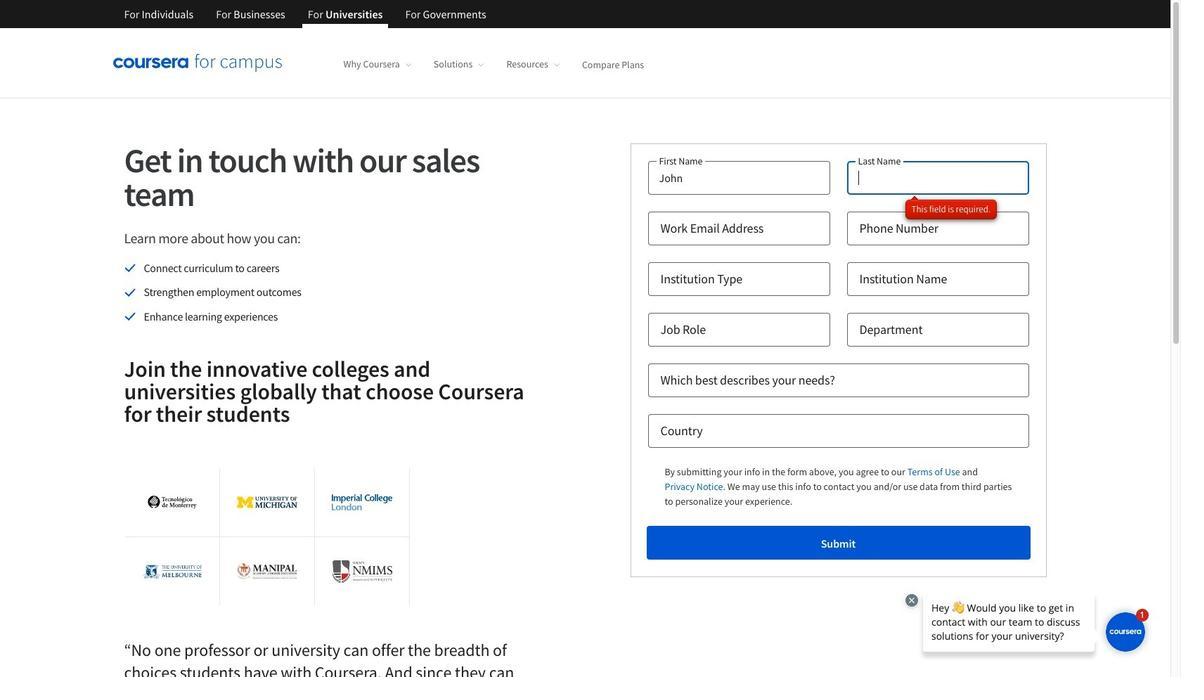 Task type: describe. For each thing, give the bounding box(es) containing it.
Last Name text field
[[847, 161, 1029, 195]]

Institution Name text field
[[847, 262, 1029, 296]]

nmims image
[[332, 560, 393, 583]]

Country Code + Phone Number telephone field
[[847, 212, 1029, 245]]

university of michigan image
[[237, 497, 298, 509]]

banner navigation
[[113, 0, 498, 39]]

First Name text field
[[648, 161, 830, 195]]



Task type: vqa. For each thing, say whether or not it's contained in the screenshot.
group
no



Task type: locate. For each thing, give the bounding box(es) containing it.
manipal university image
[[237, 563, 298, 580]]

tecnológico de monterrey image
[[142, 496, 202, 509]]

coursera for campus image
[[113, 53, 282, 73]]

the university of melbourne image
[[142, 555, 202, 588]]

imperial college london image
[[332, 495, 393, 511]]

Work Email Address email field
[[648, 212, 830, 245]]

alert
[[906, 200, 997, 219]]



